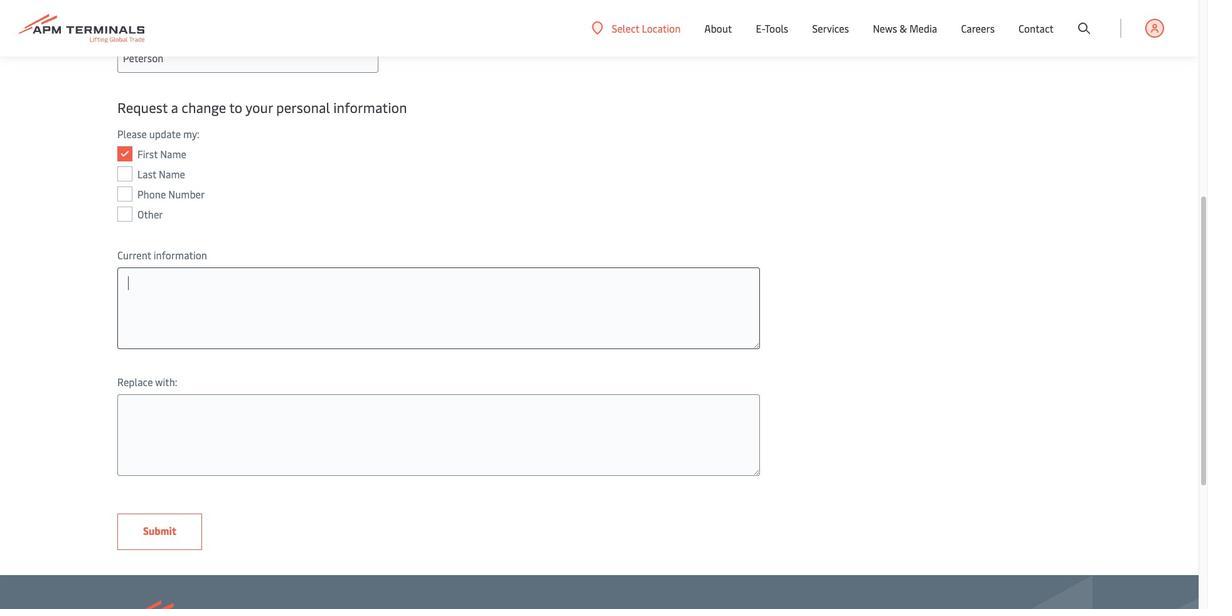 Task type: locate. For each thing, give the bounding box(es) containing it.
a
[[171, 98, 178, 117]]

other
[[138, 207, 163, 221]]

1 horizontal spatial last
[[138, 167, 156, 181]]

media
[[910, 21, 938, 35]]

replace
[[117, 375, 153, 389]]

Last Name text field
[[117, 43, 379, 73]]

first name
[[138, 147, 187, 161]]

first
[[138, 147, 158, 161]]

None submit
[[117, 514, 202, 550]]

contact
[[1019, 21, 1054, 35]]

number
[[168, 187, 205, 201]]

name
[[139, 23, 165, 37], [160, 147, 187, 161], [159, 167, 185, 181]]

about
[[705, 21, 733, 35]]

e-tools
[[756, 21, 789, 35]]

location
[[642, 21, 681, 35]]

0 horizontal spatial last
[[117, 23, 136, 37]]

e-
[[756, 21, 765, 35]]

phone number
[[138, 187, 205, 201]]

1 vertical spatial information
[[154, 248, 207, 262]]

with:
[[155, 375, 177, 389]]

last name
[[117, 23, 165, 37], [138, 167, 185, 181]]

please
[[117, 127, 147, 141]]

to
[[229, 98, 243, 117]]

last
[[117, 23, 136, 37], [138, 167, 156, 181]]

0 vertical spatial information
[[334, 98, 407, 117]]

&
[[900, 21, 908, 35]]

0 horizontal spatial information
[[154, 248, 207, 262]]

services
[[813, 21, 850, 35]]

None checkbox
[[117, 146, 133, 161], [117, 207, 133, 222], [117, 146, 133, 161], [117, 207, 133, 222]]

information
[[334, 98, 407, 117], [154, 248, 207, 262]]

update
[[149, 127, 181, 141]]

change
[[182, 98, 226, 117]]

e-tools button
[[756, 0, 789, 57]]

request
[[117, 98, 168, 117]]

phone
[[138, 187, 166, 201]]

None checkbox
[[117, 166, 133, 181], [117, 187, 133, 202], [117, 166, 133, 181], [117, 187, 133, 202]]

my:
[[183, 127, 200, 141]]

request a change to your personal information
[[117, 98, 407, 117]]

tools
[[765, 21, 789, 35]]

0 vertical spatial last
[[117, 23, 136, 37]]



Task type: vqa. For each thing, say whether or not it's contained in the screenshot.
learn
no



Task type: describe. For each thing, give the bounding box(es) containing it.
0 vertical spatial name
[[139, 23, 165, 37]]

current information
[[117, 248, 207, 262]]

news
[[873, 21, 898, 35]]

news & media button
[[873, 0, 938, 57]]

services button
[[813, 0, 850, 57]]

1 vertical spatial last name
[[138, 167, 185, 181]]

your
[[246, 98, 273, 117]]

1 vertical spatial last
[[138, 167, 156, 181]]

careers
[[962, 21, 995, 35]]

about button
[[705, 0, 733, 57]]

select
[[612, 21, 640, 35]]

replace with:
[[117, 375, 177, 389]]

0 vertical spatial last name
[[117, 23, 165, 37]]

select location button
[[592, 21, 681, 35]]

2 vertical spatial name
[[159, 167, 185, 181]]

select location
[[612, 21, 681, 35]]

news & media
[[873, 21, 938, 35]]

contact button
[[1019, 0, 1054, 57]]

1 horizontal spatial information
[[334, 98, 407, 117]]

apmt footer logo image
[[117, 600, 302, 609]]

current
[[117, 248, 151, 262]]

personal
[[276, 98, 330, 117]]

1 vertical spatial name
[[160, 147, 187, 161]]

please update my:
[[117, 127, 200, 141]]

careers button
[[962, 0, 995, 57]]

Replace with: text field
[[117, 394, 761, 476]]

Current information text field
[[117, 268, 761, 349]]



